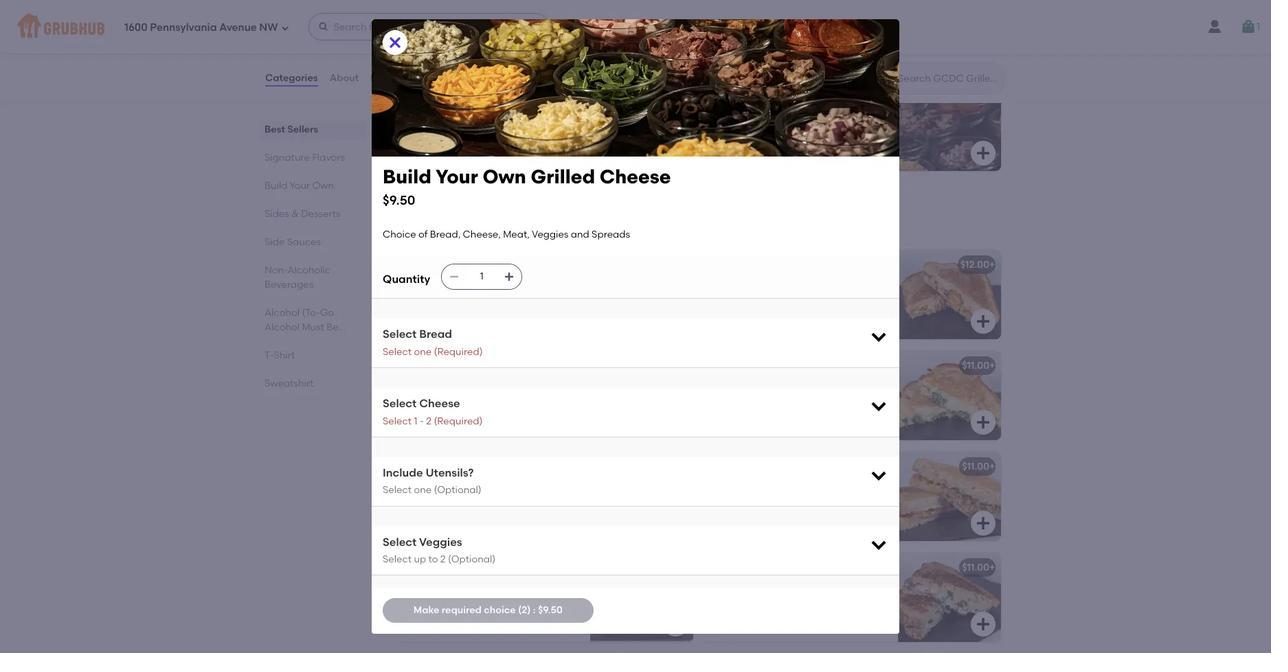 Task type: describe. For each thing, give the bounding box(es) containing it.
about
[[330, 72, 359, 84]]

$11.00 + for cheddar and blue cheese, buffalo crunch (diced carrot, celery, onion), ranch and hot sauce
[[654, 360, 687, 372]]

pepper inside cheddar and pepper jack cheese, cajun crunch (bell pepper, celery, onion) remoulade
[[778, 480, 811, 492]]

your for build your own
[[290, 180, 310, 192]]

(required) inside "select cheese select 1 - 2 (required)"
[[434, 415, 483, 427]]

1 inside button
[[1257, 21, 1260, 32]]

chorizo
[[814, 278, 850, 290]]

mozzarella, feta cheese, spinach, tomato, diced red onion
[[405, 581, 563, 607]]

celery, inside cheddar and blue cheese, buffalo crunch (diced carrot, celery, onion), ranch and hot sauce
[[507, 393, 538, 405]]

(2)
[[518, 605, 531, 616]]

+ for mozzarella cheese, roasted mushrooms, spinach, truffle herb aioli
[[990, 562, 995, 574]]

$9.50 for make required choice (2) : $9.50
[[538, 605, 563, 616]]

southwest image
[[898, 250, 1001, 339]]

signature for signature flavors gcdc's famous signature flavors: available as a grilled cheese, patty melt, or mac & cheese bowl.
[[394, 203, 464, 220]]

sweatshirt tab
[[265, 377, 361, 391]]

7 select from the top
[[383, 554, 412, 566]]

cheese, inside cheddar and blue cheese, buffalo crunch (diced carrot, celery, onion), ranch and hot sauce
[[492, 379, 530, 391]]

(optional) inside include utensils? select one (optional)
[[434, 485, 482, 496]]

cheddar for cajun
[[713, 480, 755, 492]]

blue inside cheddar and blue cheese, buffalo crunch (diced carrot, celery, onion), ranch and hot sauce
[[470, 379, 490, 391]]

& inside sides & desserts tab
[[292, 208, 299, 220]]

signature flavors tab
[[265, 150, 361, 165]]

mozzarella cheese, spinach, basil, pesto
[[713, 379, 872, 405]]

melt,
[[678, 222, 697, 232]]

side sauces tab
[[265, 235, 361, 249]]

2 vertical spatial signature
[[462, 222, 500, 232]]

build for build your own grilled cheese $9.50
[[383, 165, 432, 188]]

feta
[[459, 581, 480, 593]]

avenue
[[219, 21, 257, 33]]

t-shirt tab
[[265, 348, 361, 363]]

onion),
[[540, 393, 572, 405]]

or
[[699, 222, 707, 232]]

sides
[[265, 208, 289, 220]]

$4.00
[[407, 142, 433, 154]]

-
[[420, 415, 424, 427]]

green goddess
[[713, 360, 786, 372]]

categories
[[265, 72, 318, 84]]

select veggies select up to 2 (optional)
[[383, 536, 496, 566]]

6 select from the top
[[383, 536, 417, 549]]

side sauces
[[265, 236, 321, 248]]

select bread select one (required)
[[383, 328, 483, 358]]

reviews button
[[370, 54, 409, 103]]

a
[[585, 222, 590, 232]]

choice of bread, cheese, meat, veggies and spreads
[[383, 229, 630, 240]]

cheddar for crunch
[[405, 379, 447, 391]]

categories button
[[265, 54, 319, 103]]

pennsylvania
[[150, 21, 217, 33]]

beverages
[[265, 279, 314, 291]]

on
[[458, 65, 470, 77]]

mozzarella for pesto
[[713, 379, 762, 391]]

choice
[[484, 605, 516, 616]]

to
[[428, 554, 438, 566]]

pico
[[758, 292, 778, 304]]

non-
[[265, 265, 288, 276]]

cup
[[471, 126, 491, 138]]

mozzarella,
[[405, 581, 457, 593]]

$11.00 + for mozzarella cheese, roasted mushrooms, spinach, truffle herb aioli
[[962, 562, 995, 574]]

grilled for build your own grilled cheese $9.50 +
[[788, 126, 819, 138]]

$12.00
[[961, 259, 990, 271]]

bread,
[[430, 229, 461, 240]]

american inside the american cheese, diced tomato, bacon
[[405, 278, 451, 290]]

patty
[[655, 222, 676, 232]]

bowl.
[[769, 222, 790, 232]]

spinach, inside mozzarella cheese, spinach, basil, pesto
[[805, 379, 845, 391]]

(diced
[[442, 393, 471, 405]]

cheddar and blue cheese, buffalo crunch (diced carrot, celery, onion), ranch and hot sauce
[[405, 379, 572, 419]]

1600 pennsylvania avenue nw
[[124, 21, 278, 33]]

bread
[[419, 328, 452, 341]]

one for utensils?
[[414, 485, 432, 496]]

spreads
[[592, 229, 630, 240]]

best for best sellers
[[265, 124, 285, 135]]

onion
[[496, 595, 524, 607]]

alcoholic
[[288, 265, 331, 276]]

flavors for signature flavors gcdc's famous signature flavors: available as a grilled cheese, patty melt, or mac & cheese bowl.
[[468, 203, 520, 220]]

0 horizontal spatial bbq
[[405, 461, 426, 473]]

build your own grilled cheese $9.50
[[383, 165, 671, 208]]

mac inside cheddar cheese, diced jalapeno, pulled pork, mac and chees, bbq sauce
[[461, 494, 481, 506]]

avocado
[[825, 292, 867, 304]]

ranch
[[405, 407, 435, 419]]

and inside cheddar cheese, diced jalapeno, pulled pork, mac and chees, bbq sauce
[[484, 494, 502, 506]]

$11.00 for cheddar and pepper jack cheese, cajun crunch (bell pepper, celery, onion) remoulade
[[962, 461, 990, 473]]

$11.00 + for cheddar and pepper jack cheese, cajun crunch (bell pepper, celery, onion) remoulade
[[962, 461, 995, 473]]

build your own
[[265, 180, 334, 192]]

+ for cheddar and blue cheese, buffalo crunch (diced carrot, celery, onion), ranch and hot sauce
[[682, 360, 687, 372]]

buffalo blue
[[405, 360, 461, 372]]

cheddar cheese, diced jalapeno, pulled pork, mac and chees, bbq sauce
[[405, 480, 566, 520]]

cheese, inside cheddar cheese, diced jalapeno, pulled pork, mac and chees, bbq sauce
[[449, 480, 487, 492]]

+ for mozzarella cheese, spinach, basil, pesto
[[990, 360, 995, 372]]

sweatshirt
[[265, 378, 314, 390]]

shirt
[[274, 350, 295, 361]]

include
[[383, 466, 423, 480]]

hot
[[458, 407, 475, 419]]

reviews
[[370, 72, 409, 84]]

3 select from the top
[[383, 397, 417, 410]]

own for build your own grilled cheese $9.50 +
[[764, 126, 785, 138]]

flavors:
[[502, 222, 533, 232]]

famous
[[428, 222, 460, 232]]

up
[[414, 554, 426, 566]]

spinach, inside mozzarella cheese, roasted mushrooms, spinach, truffle herb aioli
[[771, 595, 812, 607]]

goddess
[[744, 360, 786, 372]]

pepper,
[[802, 494, 838, 506]]

jack inside cheddar and pepper jack cheese, cajun crunch (bell pepper, celery, onion) remoulade
[[814, 480, 837, 492]]

tomato soup cup $4.00
[[407, 126, 491, 154]]

make
[[414, 605, 439, 616]]

one for bread
[[414, 346, 432, 358]]

build your own grilled cheese $9.50 +
[[715, 126, 857, 154]]

:
[[533, 605, 536, 616]]

signature for signature flavors
[[265, 152, 310, 164]]

available
[[535, 222, 571, 232]]

cheese, inside signature flavors gcdc's famous signature flavors: available as a grilled cheese, patty melt, or mac & cheese bowl.
[[620, 222, 653, 232]]

$11.00 for mozzarella cheese, spinach, basil, pesto
[[962, 360, 990, 372]]

sellers for best sellers most ordered on grubhub
[[429, 46, 477, 63]]

gcdc's
[[394, 222, 426, 232]]

cheese inside build your own grilled cheese $9.50
[[600, 165, 671, 188]]

sellers for best sellers
[[287, 124, 318, 135]]

pulled
[[405, 494, 433, 506]]

2 for veggies
[[440, 554, 446, 566]]

mozzarella cheese, roasted mushrooms, spinach, truffle herb aioli
[[713, 581, 868, 621]]

4 select from the top
[[383, 415, 412, 427]]

svg image inside 1 button
[[1240, 19, 1257, 35]]

2 select from the top
[[383, 346, 412, 358]]

and down the (diced
[[437, 407, 456, 419]]

gallo,
[[796, 292, 823, 304]]

bacon
[[405, 292, 435, 304]]

build for build your own grilled cheese $9.50 +
[[715, 126, 738, 138]]

select inside include utensils? select one (optional)
[[383, 485, 412, 496]]

diced for tomato,
[[493, 278, 520, 290]]

choice
[[383, 229, 416, 240]]

grilled for build your own grilled cheese $9.50
[[531, 165, 595, 188]]

onion)
[[713, 508, 742, 520]]

pepper inside pepper jack cheese, chorizo crumble, pico de gallo, avocado crema
[[713, 278, 746, 290]]

cheese inside signature flavors gcdc's famous signature flavors: available as a grilled cheese, patty melt, or mac & cheese bowl.
[[737, 222, 767, 232]]

pepper jack cheese, chorizo crumble, pico de gallo, avocado crema
[[713, 278, 867, 318]]



Task type: locate. For each thing, give the bounding box(es) containing it.
tomato
[[407, 126, 443, 138]]

flavors inside tab
[[312, 152, 345, 164]]

jack up pico
[[749, 278, 772, 290]]

0 horizontal spatial flavors
[[312, 152, 345, 164]]

and left spreads
[[571, 229, 589, 240]]

0 horizontal spatial pepper
[[713, 278, 746, 290]]

1 vertical spatial crunch
[[743, 494, 778, 506]]

bbq down jalapeno,
[[539, 494, 560, 506]]

veggies
[[532, 229, 569, 240], [419, 536, 462, 549]]

tomato, inside the american cheese, diced tomato, bacon
[[523, 278, 561, 290]]

american
[[436, 259, 483, 271], [405, 278, 451, 290]]

0 vertical spatial sauce
[[477, 407, 506, 419]]

include utensils? select one (optional)
[[383, 466, 482, 496]]

svg image
[[667, 145, 684, 162], [504, 272, 515, 283], [667, 313, 684, 330], [975, 313, 992, 330], [869, 327, 889, 346], [869, 397, 889, 416], [667, 515, 684, 532], [667, 616, 684, 633]]

cheddar
[[405, 379, 447, 391], [405, 480, 447, 492], [713, 480, 755, 492]]

0 vertical spatial sellers
[[429, 46, 477, 63]]

1 vertical spatial flavors
[[468, 203, 520, 220]]

1 vertical spatial one
[[414, 485, 432, 496]]

0 horizontal spatial crunch
[[405, 393, 439, 405]]

own for build your own grilled cheese $9.50
[[483, 165, 526, 188]]

crunch up remoulade
[[743, 494, 778, 506]]

1 vertical spatial tomato,
[[405, 595, 443, 607]]

0 vertical spatial tomato,
[[523, 278, 561, 290]]

green
[[713, 360, 742, 372]]

0 horizontal spatial 2
[[426, 415, 432, 427]]

(optional) down utensils?
[[434, 485, 482, 496]]

utensils?
[[426, 466, 474, 480]]

1 vertical spatial bbq
[[539, 494, 560, 506]]

best inside tab
[[265, 124, 285, 135]]

0 vertical spatial celery,
[[507, 393, 538, 405]]

tomato,
[[523, 278, 561, 290], [405, 595, 443, 607]]

jack
[[749, 278, 772, 290], [814, 480, 837, 492]]

meat,
[[503, 229, 530, 240]]

2 horizontal spatial own
[[764, 126, 785, 138]]

bbq up the pulled
[[405, 461, 426, 473]]

1 button
[[1240, 14, 1260, 39]]

celery,
[[507, 393, 538, 405], [841, 494, 871, 506]]

0 vertical spatial veggies
[[532, 229, 569, 240]]

best
[[394, 46, 426, 63], [265, 124, 285, 135]]

sauce inside cheddar cheese, diced jalapeno, pulled pork, mac and chees, bbq sauce
[[405, 508, 434, 520]]

1 vertical spatial pepper
[[778, 480, 811, 492]]

0 vertical spatial mac
[[709, 222, 727, 232]]

sides & desserts tab
[[265, 207, 361, 221]]

1 horizontal spatial $9.50
[[538, 605, 563, 616]]

mac inside signature flavors gcdc's famous signature flavors: available as a grilled cheese, patty melt, or mac & cheese bowl.
[[709, 222, 727, 232]]

1 vertical spatial grilled
[[531, 165, 595, 188]]

0 vertical spatial &
[[292, 208, 299, 220]]

veggies inside select veggies select up to 2 (optional)
[[419, 536, 462, 549]]

2 right to
[[440, 554, 446, 566]]

cheddar inside cheddar and pepper jack cheese, cajun crunch (bell pepper, celery, onion) remoulade
[[713, 480, 755, 492]]

1 vertical spatial sauce
[[405, 508, 434, 520]]

mozzarella inside mozzarella cheese, roasted mushrooms, spinach, truffle herb aioli
[[713, 581, 762, 593]]

diced down choice of bread, cheese, meat, veggies and spreads
[[493, 278, 520, 290]]

pesto
[[713, 393, 738, 405]]

$9.50 inside build your own grilled cheese $9.50 +
[[715, 142, 739, 154]]

american cheese, diced tomato, bacon
[[405, 278, 561, 304]]

basil,
[[848, 379, 872, 391]]

1 vertical spatial 2
[[440, 554, 446, 566]]

flavors inside signature flavors gcdc's famous signature flavors: available as a grilled cheese, patty melt, or mac & cheese bowl.
[[468, 203, 520, 220]]

best sellers
[[265, 124, 318, 135]]

1 select from the top
[[383, 328, 417, 341]]

best sellers most ordered on grubhub
[[394, 46, 514, 77]]

veggies left as
[[532, 229, 569, 240]]

select up buffalo blue
[[383, 346, 412, 358]]

truffle herb image
[[898, 553, 1001, 642]]

most
[[394, 65, 416, 77]]

grilled inside build your own grilled cheese $9.50 +
[[788, 126, 819, 138]]

$11.00
[[654, 360, 682, 372], [962, 360, 990, 372], [962, 461, 990, 473], [962, 562, 990, 574]]

t-shirt
[[265, 350, 295, 361]]

0 horizontal spatial celery,
[[507, 393, 538, 405]]

2 mozzarella from the top
[[713, 581, 762, 593]]

as
[[573, 222, 583, 232]]

sellers inside tab
[[287, 124, 318, 135]]

1 one from the top
[[414, 346, 432, 358]]

crunch up ranch
[[405, 393, 439, 405]]

signature flavors
[[265, 152, 345, 164]]

own inside build your own grilled cheese $9.50 +
[[764, 126, 785, 138]]

select left - at the bottom
[[383, 415, 412, 427]]

sellers up on
[[429, 46, 477, 63]]

0 horizontal spatial sauce
[[405, 508, 434, 520]]

1 vertical spatial mac
[[461, 494, 481, 506]]

cajun
[[713, 494, 741, 506]]

0 vertical spatial $9.50
[[715, 142, 739, 154]]

cheese inside build your own grilled cheese $9.50 +
[[821, 126, 857, 138]]

cajun image
[[898, 452, 1001, 541]]

0 horizontal spatial 1
[[414, 415, 417, 427]]

1 horizontal spatial celery,
[[841, 494, 871, 506]]

your for build your own grilled cheese $9.50 +
[[741, 126, 761, 138]]

sellers inside best sellers most ordered on grubhub
[[429, 46, 477, 63]]

1 horizontal spatial 1
[[1257, 21, 1260, 32]]

build for build your own
[[265, 180, 288, 192]]

0 vertical spatial mozzarella
[[713, 379, 762, 391]]

best up most
[[394, 46, 426, 63]]

main navigation navigation
[[0, 0, 1271, 54]]

your inside build your own grilled cheese $9.50 +
[[741, 126, 761, 138]]

tomato, down meat, at the left top of the page
[[523, 278, 561, 290]]

2 right - at the bottom
[[426, 415, 432, 427]]

side
[[265, 236, 285, 248]]

2 one from the top
[[414, 485, 432, 496]]

cheese, inside mozzarella, feta cheese, spinach, tomato, diced red onion
[[482, 581, 520, 593]]

build inside build your own grilled cheese $9.50
[[383, 165, 432, 188]]

0 horizontal spatial jack
[[749, 278, 772, 290]]

cheddar and pepper jack cheese, cajun crunch (bell pepper, celery, onion) remoulade
[[713, 480, 877, 520]]

1 horizontal spatial your
[[436, 165, 478, 188]]

0 vertical spatial 2
[[426, 415, 432, 427]]

cheddar inside cheddar and blue cheese, buffalo crunch (diced carrot, celery, onion), ranch and hot sauce
[[405, 379, 447, 391]]

select
[[383, 328, 417, 341], [383, 346, 412, 358], [383, 397, 417, 410], [383, 415, 412, 427], [383, 485, 412, 496], [383, 536, 417, 549], [383, 554, 412, 566]]

best up 'signature flavors'
[[265, 124, 285, 135]]

select cheese select 1 - 2 (required)
[[383, 397, 483, 427]]

your inside build your own grilled cheese $9.50
[[436, 165, 478, 188]]

2 vertical spatial grilled
[[592, 222, 618, 232]]

1 horizontal spatial sellers
[[429, 46, 477, 63]]

buffalo inside cheddar and blue cheese, buffalo crunch (diced carrot, celery, onion), ranch and hot sauce
[[532, 379, 565, 391]]

0 vertical spatial crunch
[[405, 393, 439, 405]]

1 horizontal spatial buffalo
[[532, 379, 565, 391]]

sides & desserts
[[265, 208, 341, 220]]

0 vertical spatial pepper
[[713, 278, 746, 290]]

buffalo up onion),
[[532, 379, 565, 391]]

2 horizontal spatial your
[[741, 126, 761, 138]]

mozzarella inside mozzarella cheese, spinach, basil, pesto
[[713, 379, 762, 391]]

& inside signature flavors gcdc's famous signature flavors: available as a grilled cheese, patty melt, or mac & cheese bowl.
[[729, 222, 735, 232]]

cheese inside "select cheese select 1 - 2 (required)"
[[419, 397, 460, 410]]

(required) down bread
[[434, 346, 483, 358]]

$11.00 for cheddar and blue cheese, buffalo crunch (diced carrot, celery, onion), ranch and hot sauce
[[654, 360, 682, 372]]

mozzarella for spinach,
[[713, 581, 762, 593]]

signature flavors gcdc's famous signature flavors: available as a grilled cheese, patty melt, or mac & cheese bowl.
[[394, 203, 790, 232]]

and up remoulade
[[757, 480, 775, 492]]

jack up pepper, on the right of the page
[[814, 480, 837, 492]]

crunch inside cheddar and pepper jack cheese, cajun crunch (bell pepper, celery, onion) remoulade
[[743, 494, 778, 506]]

(required) down the (diced
[[434, 415, 483, 427]]

american up bacon
[[405, 278, 451, 290]]

1 horizontal spatial veggies
[[532, 229, 569, 240]]

spinach, up :
[[523, 581, 563, 593]]

$9.50 for build your own grilled cheese $9.50
[[383, 192, 415, 208]]

cheese, inside cheddar and pepper jack cheese, cajun crunch (bell pepper, celery, onion) remoulade
[[839, 480, 877, 492]]

0 horizontal spatial mac
[[461, 494, 481, 506]]

signature left meat, at the left top of the page
[[462, 222, 500, 232]]

spinach, down roasted at right
[[771, 595, 812, 607]]

spinach, left the basil,
[[805, 379, 845, 391]]

spinach,
[[805, 379, 845, 391], [523, 581, 563, 593], [771, 595, 812, 607]]

de
[[781, 292, 793, 304]]

non-alcoholic beverages tab
[[265, 263, 361, 292]]

best sellers tab
[[265, 122, 361, 137]]

0 vertical spatial one
[[414, 346, 432, 358]]

signature down best sellers
[[265, 152, 310, 164]]

buffalo down 'select bread select one (required)'
[[405, 360, 439, 372]]

mac right or
[[709, 222, 727, 232]]

flavors up build your own tab
[[312, 152, 345, 164]]

own for build your own
[[312, 180, 334, 192]]

signature up the 'famous'
[[394, 203, 464, 220]]

1 vertical spatial veggies
[[419, 536, 462, 549]]

ordered
[[419, 65, 456, 77]]

Search GCDC Grilled Cheese Bar search field
[[897, 72, 1002, 85]]

0 horizontal spatial your
[[290, 180, 310, 192]]

green goddess image
[[898, 351, 1001, 440]]

celery, right "carrot,"
[[507, 393, 538, 405]]

select down buffalo blue
[[383, 397, 417, 410]]

Input item quantity number field
[[467, 265, 497, 289]]

mac right the pork,
[[461, 494, 481, 506]]

1 horizontal spatial tomato,
[[523, 278, 561, 290]]

0 vertical spatial american
[[436, 259, 483, 271]]

0 vertical spatial 1
[[1257, 21, 1260, 32]]

mushrooms,
[[713, 595, 769, 607]]

0 vertical spatial blue
[[441, 360, 461, 372]]

pepper up crumble,
[[713, 278, 746, 290]]

5 select from the top
[[383, 485, 412, 496]]

sellers
[[429, 46, 477, 63], [287, 124, 318, 135]]

1 vertical spatial mozzarella
[[713, 581, 762, 593]]

1 inside "select cheese select 1 - 2 (required)"
[[414, 415, 417, 427]]

0 vertical spatial bbq
[[405, 461, 426, 473]]

$11.00 for mozzarella cheese, roasted mushrooms, spinach, truffle herb aioli
[[962, 562, 990, 574]]

flavors
[[312, 152, 345, 164], [468, 203, 520, 220]]

jalapeno,
[[519, 480, 566, 492]]

1 vertical spatial blue
[[470, 379, 490, 391]]

diced down the feta
[[445, 595, 473, 607]]

signature inside tab
[[265, 152, 310, 164]]

grilled inside signature flavors gcdc's famous signature flavors: available as a grilled cheese, patty melt, or mac & cheese bowl.
[[592, 222, 618, 232]]

select left bread
[[383, 328, 417, 341]]

0 horizontal spatial build
[[265, 180, 288, 192]]

0 horizontal spatial own
[[312, 180, 334, 192]]

1 horizontal spatial flavors
[[468, 203, 520, 220]]

select up "up"
[[383, 536, 417, 549]]

roasted
[[805, 581, 843, 593]]

0 vertical spatial grilled
[[788, 126, 819, 138]]

celery, inside cheddar and pepper jack cheese, cajun crunch (bell pepper, celery, onion) remoulade
[[841, 494, 871, 506]]

mediterranean image
[[590, 553, 693, 642]]

your inside build your own tab
[[290, 180, 310, 192]]

own inside build your own grilled cheese $9.50
[[483, 165, 526, 188]]

1 vertical spatial buffalo
[[532, 379, 565, 391]]

+ for cheddar and pepper jack cheese, cajun crunch (bell pepper, celery, onion) remoulade
[[990, 461, 995, 473]]

1 horizontal spatial jack
[[814, 480, 837, 492]]

tab
[[265, 306, 361, 335]]

1 horizontal spatial build
[[383, 165, 432, 188]]

t-
[[265, 350, 274, 361]]

aioli
[[713, 609, 733, 621]]

buffalo blue image
[[590, 351, 693, 440]]

$11.00 + for mozzarella cheese, spinach, basil, pesto
[[962, 360, 995, 372]]

1 vertical spatial signature
[[394, 203, 464, 220]]

sauce down the pulled
[[405, 508, 434, 520]]

1 vertical spatial celery,
[[841, 494, 871, 506]]

2 vertical spatial diced
[[445, 595, 473, 607]]

about button
[[329, 54, 359, 103]]

(optional) up the feta
[[448, 554, 496, 566]]

1 vertical spatial best
[[265, 124, 285, 135]]

(required) inside 'select bread select one (required)'
[[434, 346, 483, 358]]

crumble,
[[713, 292, 756, 304]]

cheddar down buffalo blue
[[405, 379, 447, 391]]

crunch inside cheddar and blue cheese, buffalo crunch (diced carrot, celery, onion), ranch and hot sauce
[[405, 393, 439, 405]]

build inside build your own grilled cheese $9.50 +
[[715, 126, 738, 138]]

0 horizontal spatial &
[[292, 208, 299, 220]]

sauce inside cheddar and blue cheese, buffalo crunch (diced carrot, celery, onion), ranch and hot sauce
[[477, 407, 506, 419]]

your for build your own grilled cheese $9.50
[[436, 165, 478, 188]]

one up buffalo blue
[[414, 346, 432, 358]]

cheese, inside pepper jack cheese, chorizo crumble, pico de gallo, avocado crema
[[774, 278, 812, 290]]

young american image
[[590, 250, 693, 339]]

mozzarella up mushrooms,
[[713, 581, 762, 593]]

sellers up 'signature flavors'
[[287, 124, 318, 135]]

diced up the chees, at bottom left
[[489, 480, 517, 492]]

red
[[475, 595, 493, 607]]

1 horizontal spatial pepper
[[778, 480, 811, 492]]

truffle
[[814, 595, 843, 607]]

$9.50 inside build your own grilled cheese $9.50
[[383, 192, 415, 208]]

one inside include utensils? select one (optional)
[[414, 485, 432, 496]]

and left the chees, at bottom left
[[484, 494, 502, 506]]

pepper up (bell
[[778, 480, 811, 492]]

best for best sellers most ordered on grubhub
[[394, 46, 426, 63]]

celery, right pepper, on the right of the page
[[841, 494, 871, 506]]

2 inside "select cheese select 1 - 2 (required)"
[[426, 415, 432, 427]]

diced for jalapeno,
[[489, 480, 517, 492]]

and inside cheddar and pepper jack cheese, cajun crunch (bell pepper, celery, onion) remoulade
[[757, 480, 775, 492]]

flavors up choice of bread, cheese, meat, veggies and spreads
[[468, 203, 520, 220]]

cheddar up the pulled
[[405, 480, 447, 492]]

cheese, inside the american cheese, diced tomato, bacon
[[453, 278, 491, 290]]

bbq inside cheddar cheese, diced jalapeno, pulled pork, mac and chees, bbq sauce
[[539, 494, 560, 506]]

1600
[[124, 21, 148, 33]]

diced inside cheddar cheese, diced jalapeno, pulled pork, mac and chees, bbq sauce
[[489, 480, 517, 492]]

0 vertical spatial flavors
[[312, 152, 345, 164]]

crema
[[713, 306, 745, 318]]

1 horizontal spatial blue
[[470, 379, 490, 391]]

0 vertical spatial (optional)
[[434, 485, 482, 496]]

1 vertical spatial &
[[729, 222, 735, 232]]

and up the (diced
[[449, 379, 468, 391]]

cheddar inside cheddar cheese, diced jalapeno, pulled pork, mac and chees, bbq sauce
[[405, 480, 447, 492]]

cheese, inside mozzarella cheese, roasted mushrooms, spinach, truffle herb aioli
[[764, 581, 802, 593]]

0 vertical spatial spinach,
[[805, 379, 845, 391]]

0 vertical spatial (required)
[[434, 346, 483, 358]]

1 mozzarella from the top
[[713, 379, 762, 391]]

mac
[[709, 222, 727, 232], [461, 494, 481, 506]]

2 for cheese
[[426, 415, 432, 427]]

1 vertical spatial (required)
[[434, 415, 483, 427]]

soup
[[445, 126, 469, 138]]

2 vertical spatial spinach,
[[771, 595, 812, 607]]

0 horizontal spatial best
[[265, 124, 285, 135]]

svg image
[[1240, 19, 1257, 35], [318, 21, 329, 32], [281, 24, 289, 32], [387, 34, 403, 51], [975, 145, 992, 162], [449, 272, 460, 283], [975, 414, 992, 431], [869, 466, 889, 485], [975, 515, 992, 532], [869, 535, 889, 554], [975, 616, 992, 633]]

grilled inside build your own grilled cheese $9.50
[[531, 165, 595, 188]]

build your own tab
[[265, 179, 361, 193]]

signature
[[265, 152, 310, 164], [394, 203, 464, 220], [462, 222, 500, 232]]

blue up "carrot,"
[[470, 379, 490, 391]]

1 horizontal spatial &
[[729, 222, 735, 232]]

0 horizontal spatial buffalo
[[405, 360, 439, 372]]

sauce down "carrot,"
[[477, 407, 506, 419]]

0 horizontal spatial veggies
[[419, 536, 462, 549]]

1 vertical spatial sellers
[[287, 124, 318, 135]]

1 (required) from the top
[[434, 346, 483, 358]]

own inside tab
[[312, 180, 334, 192]]

1 horizontal spatial crunch
[[743, 494, 778, 506]]

crunch
[[405, 393, 439, 405], [743, 494, 778, 506]]

sauces
[[287, 236, 321, 248]]

young american
[[405, 259, 483, 271]]

0 horizontal spatial sellers
[[287, 124, 318, 135]]

1 vertical spatial diced
[[489, 480, 517, 492]]

0 vertical spatial jack
[[749, 278, 772, 290]]

veggies up to
[[419, 536, 462, 549]]

+ inside build your own grilled cheese $9.50 +
[[739, 142, 745, 154]]

1 vertical spatial (optional)
[[448, 554, 496, 566]]

spinach, inside mozzarella, feta cheese, spinach, tomato, diced red onion
[[523, 581, 563, 593]]

of
[[419, 229, 428, 240]]

tomato, inside mozzarella, feta cheese, spinach, tomato, diced red onion
[[405, 595, 443, 607]]

search icon image
[[876, 70, 893, 87]]

blue down 'select bread select one (required)'
[[441, 360, 461, 372]]

desserts
[[301, 208, 341, 220]]

2 inside select veggies select up to 2 (optional)
[[440, 554, 446, 566]]

select down include
[[383, 485, 412, 496]]

one
[[414, 346, 432, 358], [414, 485, 432, 496]]

select left "up"
[[383, 554, 412, 566]]

& right or
[[729, 222, 735, 232]]

build inside tab
[[265, 180, 288, 192]]

2 horizontal spatial $9.50
[[715, 142, 739, 154]]

$9.50 for build your own grilled cheese $9.50 +
[[715, 142, 739, 154]]

one left the pork,
[[414, 485, 432, 496]]

0 horizontal spatial tomato,
[[405, 595, 443, 607]]

1 vertical spatial 1
[[414, 415, 417, 427]]

diced inside the american cheese, diced tomato, bacon
[[493, 278, 520, 290]]

one inside 'select bread select one (required)'
[[414, 346, 432, 358]]

carrot,
[[474, 393, 505, 405]]

(optional) inside select veggies select up to 2 (optional)
[[448, 554, 496, 566]]

0 horizontal spatial $9.50
[[383, 192, 415, 208]]

2 (required) from the top
[[434, 415, 483, 427]]

pork,
[[436, 494, 459, 506]]

1 horizontal spatial mac
[[709, 222, 727, 232]]

bbq image
[[590, 452, 693, 541]]

american down bread,
[[436, 259, 483, 271]]

1 vertical spatial american
[[405, 278, 451, 290]]

0 vertical spatial best
[[394, 46, 426, 63]]

1 horizontal spatial own
[[483, 165, 526, 188]]

& right sides
[[292, 208, 299, 220]]

cheddar for pork,
[[405, 480, 447, 492]]

0 horizontal spatial blue
[[441, 360, 461, 372]]

tomato, down mozzarella,
[[405, 595, 443, 607]]

best inside best sellers most ordered on grubhub
[[394, 46, 426, 63]]

cheddar up cajun
[[713, 480, 755, 492]]

sauce
[[477, 407, 506, 419], [405, 508, 434, 520]]

(optional)
[[434, 485, 482, 496], [448, 554, 496, 566]]

2 horizontal spatial build
[[715, 126, 738, 138]]

mozzarella up the pesto
[[713, 379, 762, 391]]

mediterranean
[[405, 562, 475, 574]]

(bell
[[780, 494, 800, 506]]

1
[[1257, 21, 1260, 32], [414, 415, 417, 427]]

1 horizontal spatial bbq
[[539, 494, 560, 506]]

herb
[[845, 595, 868, 607]]

cheese, inside mozzarella cheese, spinach, basil, pesto
[[764, 379, 802, 391]]

cheese,
[[620, 222, 653, 232], [463, 229, 501, 240], [453, 278, 491, 290], [774, 278, 812, 290], [492, 379, 530, 391], [764, 379, 802, 391], [449, 480, 487, 492], [839, 480, 877, 492], [482, 581, 520, 593], [764, 581, 802, 593]]

1 vertical spatial $9.50
[[383, 192, 415, 208]]

jack inside pepper jack cheese, chorizo crumble, pico de gallo, avocado crema
[[749, 278, 772, 290]]

0 vertical spatial buffalo
[[405, 360, 439, 372]]

flavors for signature flavors
[[312, 152, 345, 164]]

2 vertical spatial $9.50
[[538, 605, 563, 616]]

quantity
[[383, 273, 430, 286]]

diced inside mozzarella, feta cheese, spinach, tomato, diced red onion
[[445, 595, 473, 607]]

1 vertical spatial jack
[[814, 480, 837, 492]]

1 horizontal spatial 2
[[440, 554, 446, 566]]

remoulade
[[744, 508, 798, 520]]



Task type: vqa. For each thing, say whether or not it's contained in the screenshot.
the leftmost Mac
yes



